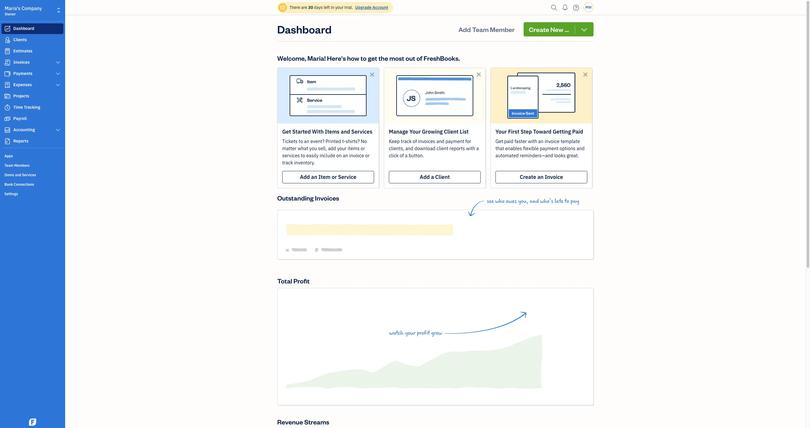 Task type: locate. For each thing, give the bounding box(es) containing it.
1 horizontal spatial invoice
[[545, 138, 560, 144]]

0 vertical spatial or
[[361, 145, 365, 151]]

invoices inside invoices link
[[13, 60, 30, 65]]

team inside button
[[472, 25, 489, 33]]

create left new
[[529, 25, 549, 33]]

create inside create new … dropdown button
[[529, 25, 549, 33]]

with
[[312, 128, 324, 135]]

easily
[[306, 153, 319, 159]]

freshbooks.
[[424, 54, 460, 62]]

your up invoices
[[410, 128, 421, 135]]

to
[[361, 54, 367, 62], [299, 138, 303, 144], [301, 153, 305, 159], [565, 198, 569, 205]]

team down apps
[[4, 163, 13, 168]]

1 vertical spatial invoices
[[315, 194, 339, 202]]

your inside tickets to an event? printed t-shirts? no matter what you sell, add your items or services to easily include on an invoice or track inventory.
[[337, 145, 347, 151]]

1 chevron large down image from the top
[[55, 60, 61, 65]]

faster
[[515, 138, 527, 144]]

1 vertical spatial create
[[520, 174, 536, 180]]

that
[[496, 145, 504, 151]]

0 horizontal spatial track
[[282, 160, 293, 166]]

keep track of invoices and payment for clients, and download client reports with a click of a button.
[[389, 138, 479, 159]]

invoice image
[[4, 60, 11, 65]]

1 horizontal spatial with
[[528, 138, 537, 144]]

invoice inside tickets to an event? printed t-shirts? no matter what you sell, add your items or services to easily include on an invoice or track inventory.
[[349, 153, 364, 159]]

dismiss image
[[476, 71, 482, 78], [582, 71, 589, 78]]

1 vertical spatial get
[[496, 138, 503, 144]]

0 vertical spatial your
[[335, 5, 344, 10]]

create for create new …
[[529, 25, 549, 33]]

great.
[[567, 153, 579, 159]]

no
[[361, 138, 367, 144]]

services up no
[[352, 128, 373, 135]]

watch
[[390, 330, 404, 337]]

get for get started with items and services
[[282, 128, 291, 135]]

0 horizontal spatial with
[[466, 145, 475, 151]]

freshbooks image
[[28, 419, 37, 426]]

list
[[460, 128, 469, 135]]

create down reminders—and
[[520, 174, 536, 180]]

welcome, maria! here's how to get the most out of freshbooks.
[[277, 54, 460, 62]]

1 vertical spatial chevron large down image
[[55, 83, 61, 87]]

trial.
[[345, 5, 353, 10]]

time
[[13, 105, 23, 110]]

clients
[[13, 37, 27, 42]]

0 vertical spatial client
[[444, 128, 459, 135]]

0 vertical spatial create
[[529, 25, 549, 33]]

0 vertical spatial chevron large down image
[[55, 71, 61, 76]]

reports
[[13, 138, 28, 144]]

0 horizontal spatial services
[[22, 173, 36, 177]]

t-
[[342, 138, 346, 144]]

2 vertical spatial of
[[400, 153, 404, 159]]

an down toward
[[539, 138, 544, 144]]

new
[[551, 25, 564, 33]]

30
[[308, 5, 313, 10]]

invoice inside get paid faster with an invoice template that enables flexible payment options and automated reminders—and looks great.
[[545, 138, 560, 144]]

chevron large down image down payments link
[[55, 83, 61, 87]]

a down keep track of invoices and payment for clients, and download client reports with a click of a button. at top
[[431, 174, 434, 180]]

payment up reports
[[446, 138, 464, 144]]

an
[[304, 138, 309, 144], [539, 138, 544, 144], [343, 153, 348, 159], [311, 174, 317, 180], [538, 174, 544, 180]]

items
[[325, 128, 340, 135], [4, 173, 14, 177]]

here's
[[327, 54, 346, 62]]

out
[[406, 54, 415, 62]]

services
[[282, 153, 300, 159]]

an up what
[[304, 138, 309, 144]]

button.
[[409, 153, 424, 159]]

create new …
[[529, 25, 569, 33]]

profit
[[294, 277, 310, 285]]

and down team members
[[15, 173, 21, 177]]

1 horizontal spatial items
[[325, 128, 340, 135]]

chevron large down image for expenses
[[55, 83, 61, 87]]

expense image
[[4, 82, 11, 88]]

template
[[561, 138, 580, 144]]

1 vertical spatial a
[[405, 153, 408, 159]]

with inside get paid faster with an invoice template that enables flexible payment options and automated reminders—and looks great.
[[528, 138, 537, 144]]

with up flexible on the top of the page
[[528, 138, 537, 144]]

1 vertical spatial your
[[337, 145, 347, 151]]

client down client
[[435, 174, 450, 180]]

invoice
[[545, 138, 560, 144], [349, 153, 364, 159]]

items and services
[[4, 173, 36, 177]]

first
[[508, 128, 520, 135]]

2 horizontal spatial add
[[459, 25, 471, 33]]

client
[[444, 128, 459, 135], [435, 174, 450, 180]]

get inside get paid faster with an invoice template that enables flexible payment options and automated reminders—and looks great.
[[496, 138, 503, 144]]

0 vertical spatial invoice
[[545, 138, 560, 144]]

0 vertical spatial services
[[352, 128, 373, 135]]

outstanding
[[277, 194, 314, 202]]

invoices up payments
[[13, 60, 30, 65]]

1 horizontal spatial team
[[472, 25, 489, 33]]

payment image
[[4, 71, 11, 77]]

0 vertical spatial of
[[417, 54, 423, 62]]

1 vertical spatial items
[[4, 173, 14, 177]]

1 horizontal spatial dismiss image
[[582, 71, 589, 78]]

0 horizontal spatial invoice
[[349, 153, 364, 159]]

payment
[[446, 138, 464, 144], [540, 145, 559, 151]]

0 horizontal spatial dismiss image
[[476, 71, 482, 78]]

clients,
[[389, 145, 404, 151]]

2 chevron large down image from the top
[[55, 83, 61, 87]]

event?
[[311, 138, 325, 144]]

0 vertical spatial payment
[[446, 138, 464, 144]]

0 horizontal spatial get
[[282, 128, 291, 135]]

1 horizontal spatial services
[[352, 128, 373, 135]]

invoice down toward
[[545, 138, 560, 144]]

payment inside keep track of invoices and payment for clients, and download client reports with a click of a button.
[[446, 138, 464, 144]]

of right click
[[400, 153, 404, 159]]

and up great.
[[577, 145, 585, 151]]

there
[[290, 5, 300, 10]]

of right out
[[417, 54, 423, 62]]

estimates
[[13, 48, 32, 54]]

0 vertical spatial invoices
[[13, 60, 30, 65]]

revenue
[[277, 418, 303, 426]]

1 horizontal spatial your
[[496, 128, 507, 135]]

0 horizontal spatial team
[[4, 163, 13, 168]]

download
[[415, 145, 436, 151]]

add a client
[[420, 174, 450, 180]]

items up "bank"
[[4, 173, 14, 177]]

0 vertical spatial with
[[528, 138, 537, 144]]

1 vertical spatial invoice
[[349, 153, 364, 159]]

sell,
[[318, 145, 327, 151]]

projects
[[13, 93, 29, 99]]

items inside main element
[[4, 173, 14, 177]]

chart image
[[4, 127, 11, 133]]

and
[[341, 128, 350, 135], [437, 138, 445, 144], [406, 145, 414, 151], [577, 145, 585, 151], [15, 173, 21, 177], [530, 198, 539, 205]]

items up printed
[[325, 128, 340, 135]]

1 horizontal spatial add
[[420, 174, 430, 180]]

1 vertical spatial track
[[282, 160, 293, 166]]

chevron large down image up payments link
[[55, 60, 61, 65]]

add for add team member
[[459, 25, 471, 33]]

invoices
[[418, 138, 435, 144]]

0 vertical spatial chevron large down image
[[55, 60, 61, 65]]

of left invoices
[[413, 138, 417, 144]]

get
[[368, 54, 377, 62]]

get
[[282, 128, 291, 135], [496, 138, 503, 144]]

an inside get paid faster with an invoice template that enables flexible payment options and automated reminders—and looks great.
[[539, 138, 544, 144]]

maria's
[[5, 5, 20, 11]]

time tracking
[[13, 105, 40, 110]]

0 horizontal spatial add
[[300, 174, 310, 180]]

0 horizontal spatial your
[[410, 128, 421, 135]]

add inside button
[[459, 25, 471, 33]]

2 horizontal spatial a
[[477, 145, 479, 151]]

with
[[528, 138, 537, 144], [466, 145, 475, 151]]

and inside get paid faster with an invoice template that enables flexible payment options and automated reminders—and looks great.
[[577, 145, 585, 151]]

with inside keep track of invoices and payment for clients, and download client reports with a click of a button.
[[466, 145, 475, 151]]

project image
[[4, 93, 11, 99]]

accounting
[[13, 127, 35, 132]]

or
[[361, 145, 365, 151], [365, 153, 370, 159], [332, 174, 337, 180]]

chevron large down image
[[55, 71, 61, 76], [55, 128, 61, 132]]

1 vertical spatial team
[[4, 163, 13, 168]]

invoices down add an item or service link
[[315, 194, 339, 202]]

notifications image
[[561, 1, 570, 13]]

your
[[335, 5, 344, 10], [337, 145, 347, 151], [405, 330, 416, 337]]

settings link
[[1, 189, 63, 198]]

your left profit
[[405, 330, 416, 337]]

items
[[348, 145, 360, 151]]

grow
[[431, 330, 442, 337]]

1 horizontal spatial get
[[496, 138, 503, 144]]

main element
[[0, 0, 80, 428]]

0 vertical spatial get
[[282, 128, 291, 135]]

what
[[298, 145, 308, 151]]

get up that
[[496, 138, 503, 144]]

1 vertical spatial chevron large down image
[[55, 128, 61, 132]]

chevron large down image down invoices link
[[55, 71, 61, 76]]

with down for
[[466, 145, 475, 151]]

track down services
[[282, 160, 293, 166]]

2 dismiss image from the left
[[582, 71, 589, 78]]

chevron large down image inside expenses link
[[55, 83, 61, 87]]

0 horizontal spatial payment
[[446, 138, 464, 144]]

chevron large down image
[[55, 60, 61, 65], [55, 83, 61, 87]]

to left "pay"
[[565, 198, 569, 205]]

1 vertical spatial services
[[22, 173, 36, 177]]

tickets
[[282, 138, 298, 144]]

a left button.
[[405, 153, 408, 159]]

reports link
[[1, 136, 63, 147]]

create inside create an invoice link
[[520, 174, 536, 180]]

your up paid
[[496, 128, 507, 135]]

account
[[373, 5, 388, 10]]

dashboard down are on the top of page
[[277, 22, 332, 36]]

track right keep
[[401, 138, 412, 144]]

a right reports
[[477, 145, 479, 151]]

1 horizontal spatial payment
[[540, 145, 559, 151]]

your down t-
[[337, 145, 347, 151]]

your first step toward getting paid
[[496, 128, 583, 135]]

include
[[320, 153, 335, 159]]

welcome,
[[277, 54, 306, 62]]

2 chevron large down image from the top
[[55, 128, 61, 132]]

chevron large down image inside payments link
[[55, 71, 61, 76]]

late
[[555, 198, 564, 205]]

1 your from the left
[[410, 128, 421, 135]]

add
[[459, 25, 471, 33], [300, 174, 310, 180], [420, 174, 430, 180]]

1 vertical spatial payment
[[540, 145, 559, 151]]

0 horizontal spatial items
[[4, 173, 14, 177]]

your right in
[[335, 5, 344, 10]]

there are 30 days left in your trial. upgrade account
[[290, 5, 388, 10]]

services
[[352, 128, 373, 135], [22, 173, 36, 177]]

keep
[[389, 138, 400, 144]]

dashboard image
[[4, 26, 11, 32]]

upgrade account link
[[354, 5, 388, 10]]

0 horizontal spatial dashboard
[[13, 26, 34, 31]]

upgrade
[[355, 5, 372, 10]]

1 horizontal spatial track
[[401, 138, 412, 144]]

and up client
[[437, 138, 445, 144]]

client left list
[[444, 128, 459, 135]]

dismiss image
[[369, 71, 376, 78]]

get up tickets
[[282, 128, 291, 135]]

1 dismiss image from the left
[[476, 71, 482, 78]]

0 vertical spatial track
[[401, 138, 412, 144]]

add a client link
[[389, 171, 481, 183]]

payment up looks in the top of the page
[[540, 145, 559, 151]]

services inside items and services link
[[22, 173, 36, 177]]

0 horizontal spatial invoices
[[13, 60, 30, 65]]

apps link
[[1, 151, 63, 160]]

1 chevron large down image from the top
[[55, 71, 61, 76]]

team left the member
[[472, 25, 489, 33]]

0 vertical spatial team
[[472, 25, 489, 33]]

services up bank connections link on the left top of the page
[[22, 173, 36, 177]]

invoice down items at top
[[349, 153, 364, 159]]

started
[[292, 128, 311, 135]]

chevron large down image up reports link
[[55, 128, 61, 132]]

0 vertical spatial items
[[325, 128, 340, 135]]

1 horizontal spatial a
[[431, 174, 434, 180]]

1 vertical spatial with
[[466, 145, 475, 151]]

payments link
[[1, 68, 63, 79]]

dashboard up clients
[[13, 26, 34, 31]]



Task type: vqa. For each thing, say whether or not it's contained in the screenshot.
the topmost Items
yes



Task type: describe. For each thing, give the bounding box(es) containing it.
toward
[[533, 128, 552, 135]]

paid
[[572, 128, 583, 135]]

automated
[[496, 153, 519, 159]]

and up t-
[[341, 128, 350, 135]]

dashboard link
[[1, 23, 63, 34]]

add for add an item or service
[[300, 174, 310, 180]]

looks
[[555, 153, 566, 159]]

report image
[[4, 138, 11, 144]]

and right you,
[[530, 198, 539, 205]]

1 horizontal spatial dashboard
[[277, 22, 332, 36]]

timer image
[[4, 105, 11, 111]]

maria's company owner
[[5, 5, 42, 16]]

most
[[390, 54, 404, 62]]

clients link
[[1, 35, 63, 45]]

an right on
[[343, 153, 348, 159]]

invoice
[[545, 174, 563, 180]]

bank connections link
[[1, 180, 63, 189]]

and inside items and services link
[[15, 173, 21, 177]]

0 horizontal spatial a
[[405, 153, 408, 159]]

expenses
[[13, 82, 32, 87]]

dismiss image for manage your growing client list
[[476, 71, 482, 78]]

create an invoice
[[520, 174, 563, 180]]

2 vertical spatial or
[[332, 174, 337, 180]]

to down what
[[301, 153, 305, 159]]

left
[[324, 5, 330, 10]]

the
[[379, 54, 388, 62]]

team members
[[4, 163, 30, 168]]

in
[[331, 5, 334, 10]]

chevron large down image for invoices
[[55, 60, 61, 65]]

pay
[[571, 198, 579, 205]]

2 vertical spatial your
[[405, 330, 416, 337]]

crown image
[[280, 4, 286, 11]]

to left get
[[361, 54, 367, 62]]

settings
[[4, 192, 18, 196]]

dashboard inside dashboard 'link'
[[13, 26, 34, 31]]

create for create an invoice
[[520, 174, 536, 180]]

1 vertical spatial of
[[413, 138, 417, 144]]

profit
[[417, 330, 430, 337]]

invoices link
[[1, 57, 63, 68]]

client
[[437, 145, 449, 151]]

track inside keep track of invoices and payment for clients, and download client reports with a click of a button.
[[401, 138, 412, 144]]

1 horizontal spatial invoices
[[315, 194, 339, 202]]

chevron large down image for payments
[[55, 71, 61, 76]]

team inside main element
[[4, 163, 13, 168]]

…
[[565, 25, 569, 33]]

reports
[[450, 145, 465, 151]]

options
[[560, 145, 576, 151]]

get started with items and services
[[282, 128, 373, 135]]

getting
[[553, 128, 571, 135]]

shirts?
[[346, 138, 360, 144]]

add team member
[[459, 25, 515, 33]]

track inside tickets to an event? printed t-shirts? no matter what you sell, add your items or services to easily include on an invoice or track inventory.
[[282, 160, 293, 166]]

maria!
[[308, 54, 326, 62]]

outstanding invoices
[[277, 194, 339, 202]]

click
[[389, 153, 399, 159]]

chevron large down image for accounting
[[55, 128, 61, 132]]

add an item or service
[[300, 174, 357, 180]]

get for get paid faster with an invoice template that enables flexible payment options and automated reminders—and looks great.
[[496, 138, 503, 144]]

payroll link
[[1, 113, 63, 124]]

enables
[[505, 145, 522, 151]]

an left invoice
[[538, 174, 544, 180]]

apps
[[4, 154, 13, 158]]

for
[[466, 138, 471, 144]]

add an item or service link
[[282, 171, 374, 183]]

members
[[14, 163, 30, 168]]

estimate image
[[4, 48, 11, 54]]

on
[[336, 153, 342, 159]]

payment inside get paid faster with an invoice template that enables flexible payment options and automated reminders—and looks great.
[[540, 145, 559, 151]]

1 vertical spatial client
[[435, 174, 450, 180]]

an left item
[[311, 174, 317, 180]]

create an invoice link
[[496, 171, 588, 183]]

to up what
[[299, 138, 303, 144]]

flexible
[[523, 145, 539, 151]]

add team member button
[[453, 22, 520, 36]]

printed
[[326, 138, 341, 144]]

and up button.
[[406, 145, 414, 151]]

2 vertical spatial a
[[431, 174, 434, 180]]

service
[[338, 174, 357, 180]]

total profit
[[277, 277, 310, 285]]

company
[[21, 5, 42, 11]]

owner
[[5, 12, 16, 16]]

bank
[[4, 182, 13, 187]]

tickets to an event? printed t-shirts? no matter what you sell, add your items or services to easily include on an invoice or track inventory.
[[282, 138, 370, 166]]

team members link
[[1, 161, 63, 170]]

client image
[[4, 37, 11, 43]]

estimates link
[[1, 46, 63, 57]]

are
[[301, 5, 307, 10]]

0 vertical spatial a
[[477, 145, 479, 151]]

2 your from the left
[[496, 128, 507, 135]]

money image
[[4, 116, 11, 122]]

payroll
[[13, 116, 27, 121]]

reminders—and
[[520, 153, 553, 159]]

search image
[[550, 3, 559, 12]]

tracking
[[24, 105, 40, 110]]

step
[[521, 128, 532, 135]]

get paid faster with an invoice template that enables flexible payment options and automated reminders—and looks great.
[[496, 138, 585, 159]]

expenses link
[[1, 80, 63, 90]]

growing
[[422, 128, 443, 135]]

you,
[[518, 198, 529, 205]]

connections
[[14, 182, 34, 187]]

1 vertical spatial or
[[365, 153, 370, 159]]

matter
[[282, 145, 297, 151]]

time tracking link
[[1, 102, 63, 113]]

add
[[328, 145, 336, 151]]

who's
[[541, 198, 554, 205]]

go to help image
[[572, 3, 581, 12]]

projects link
[[1, 91, 63, 102]]

items and services link
[[1, 170, 63, 179]]

chevrondown image
[[580, 25, 588, 33]]

dismiss image for your first step toward getting paid
[[582, 71, 589, 78]]

add for add a client
[[420, 174, 430, 180]]

mw
[[586, 5, 592, 9]]



